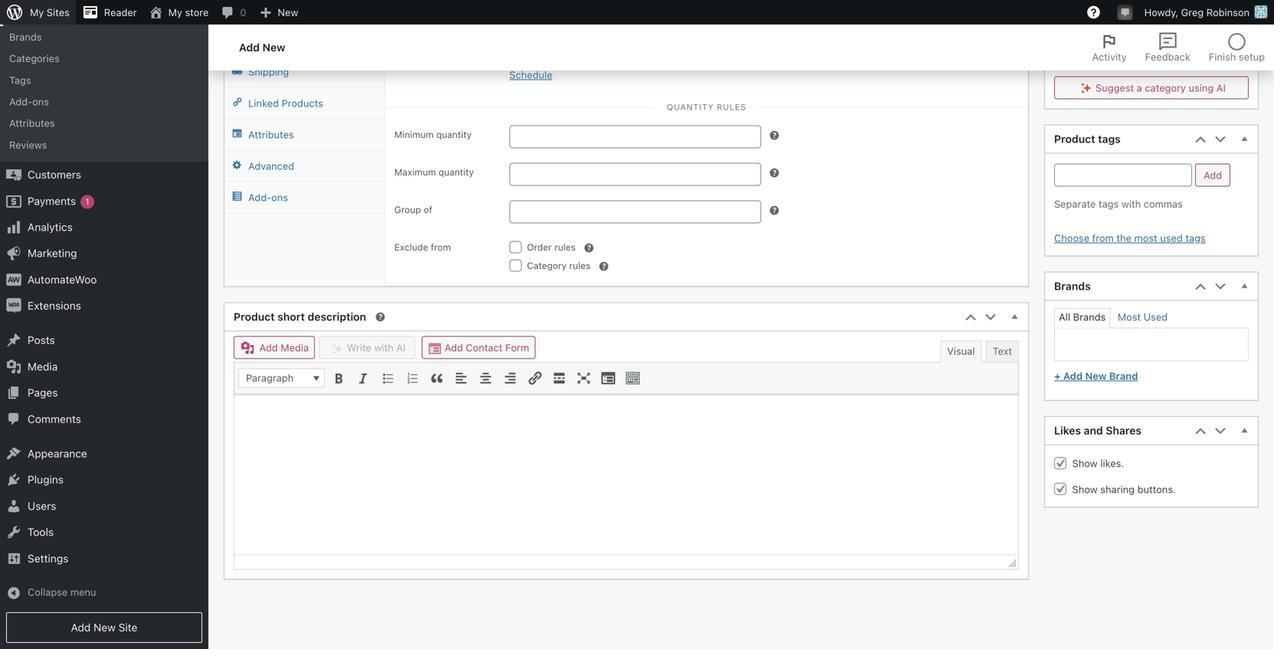 Task type: describe. For each thing, give the bounding box(es) containing it.
1 horizontal spatial attributes
[[248, 129, 294, 141]]

1 horizontal spatial ons
[[272, 192, 288, 204]]

Show sharing buttons. checkbox
[[1055, 483, 1067, 496]]

group
[[395, 204, 421, 215]]

0 vertical spatial ai
[[1217, 82, 1226, 94]]

most
[[1135, 233, 1158, 244]]

tags
[[9, 74, 31, 86]]

+ add new brand
[[1055, 371, 1139, 382]]

0 vertical spatial ons
[[32, 96, 49, 107]]

suggest a category using ai
[[1096, 82, 1226, 94]]

form
[[506, 342, 530, 354]]

show likes.
[[1070, 458, 1125, 470]]

customers
[[28, 168, 81, 181]]

summarize this product in 1-2 short sentences. we'll show it at the top of the page. image
[[374, 311, 386, 323]]

category rules
[[527, 260, 591, 271]]

Show likes. checkbox
[[1055, 457, 1067, 470]]

from for choose
[[1093, 233, 1114, 244]]

finish
[[1210, 51, 1237, 62]]

new left site
[[94, 621, 116, 634]]

2 vertical spatial brands
[[1074, 312, 1106, 323]]

activity button
[[1084, 25, 1137, 71]]

show sharing buttons.
[[1070, 484, 1177, 496]]

add media button
[[234, 336, 315, 359]]

Minimum quantity number field
[[510, 126, 761, 149]]

exclude this product from order rules (minimum/maximum quantity and value). image
[[583, 242, 595, 254]]

text
[[993, 346, 1013, 357]]

quantity for minimum quantity
[[437, 129, 472, 140]]

uncategorized
[[1080, 22, 1151, 34]]

new
[[1086, 56, 1106, 68]]

quantity for maximum quantity
[[439, 167, 474, 178]]

product for product short description
[[234, 311, 275, 323]]

choose from the most used tags button
[[1055, 233, 1206, 244]]

1 vertical spatial media
[[28, 360, 58, 373]]

visual button
[[941, 341, 982, 363]]

linked products
[[248, 98, 323, 109]]

my sites
[[30, 7, 70, 18]]

order
[[527, 242, 552, 253]]

category inside button
[[1146, 82, 1187, 94]]

setup
[[1239, 51, 1266, 62]]

add inside button
[[260, 342, 278, 354]]

collapse menu button
[[0, 580, 209, 606]]

schedule link
[[510, 69, 553, 81]]

comments link
[[0, 406, 209, 432]]

new up categories
[[31, 9, 53, 21]]

+ add new category
[[1055, 56, 1152, 68]]

add new site link
[[6, 612, 202, 643]]

rules for order rules
[[555, 242, 576, 253]]

minimum
[[395, 129, 434, 140]]

marketing
[[28, 247, 77, 260]]

greg
[[1182, 7, 1204, 18]]

most used link
[[1118, 312, 1168, 323]]

+ add new brand link
[[1055, 370, 1139, 384]]

toolbar navigation
[[0, 0, 1275, 28]]

0 horizontal spatial attributes
[[9, 117, 55, 129]]

inventory link
[[225, 25, 385, 57]]

likes and shares
[[1055, 425, 1142, 437]]

add new site
[[71, 621, 138, 634]]

analytics
[[28, 221, 73, 233]]

robinson
[[1207, 7, 1250, 18]]

1 vertical spatial ai
[[397, 342, 406, 354]]

tags for separate
[[1099, 199, 1119, 210]]

new up shipping
[[263, 41, 286, 54]]

collapse menu
[[28, 586, 96, 598]]

1 vertical spatial add-ons
[[248, 192, 288, 204]]

shipping link
[[225, 57, 385, 88]]

0 vertical spatial add-ons
[[9, 96, 49, 107]]

tab list containing activity
[[1084, 25, 1275, 71]]

separate tags with commas
[[1055, 199, 1183, 210]]

store
[[185, 7, 209, 18]]

automatewoo link
[[0, 267, 209, 293]]

short
[[278, 311, 305, 323]]

settings link
[[0, 546, 209, 572]]

posts
[[28, 334, 55, 347]]

users
[[28, 500, 56, 512]]

rules for quantity rules
[[717, 103, 747, 112]]

product for product tags
[[1055, 133, 1096, 146]]

shipping
[[248, 66, 289, 78]]

2 vertical spatial tags
[[1186, 233, 1206, 244]]

quantity
[[667, 103, 714, 112]]

linked
[[248, 98, 279, 109]]

likes
[[1055, 425, 1082, 437]]

Regular price ($) text field
[[510, 5, 761, 28]]

new inside "link"
[[1086, 371, 1107, 382]]

new link
[[253, 0, 305, 25]]

media link
[[0, 354, 209, 380]]

1 horizontal spatial add-ons link
[[225, 182, 385, 214]]

maximum quantity
[[395, 167, 474, 178]]

marketing link
[[0, 240, 209, 267]]

buttons.
[[1138, 484, 1177, 496]]

add contact form button
[[422, 336, 536, 359]]

feedback button
[[1137, 25, 1200, 71]]

0 vertical spatial brands
[[9, 31, 42, 42]]

enter a maximum allowed quantity for this product. image
[[768, 167, 781, 179]]

extensions
[[28, 299, 81, 312]]

0 vertical spatial category
[[1108, 56, 1152, 68]]

all brands
[[1059, 312, 1106, 323]]

payments
[[28, 195, 76, 207]]

add inside button
[[445, 342, 463, 354]]

maximum
[[395, 167, 436, 178]]

write with ai button
[[319, 336, 416, 359]]

reader
[[104, 7, 137, 18]]

separate
[[1055, 199, 1096, 210]]

1 vertical spatial brands
[[1055, 280, 1091, 293]]

site
[[119, 621, 138, 634]]

used
[[1161, 233, 1183, 244]]

all brands link
[[1059, 312, 1106, 323]]

write with ai
[[347, 342, 406, 354]]



Task type: locate. For each thing, give the bounding box(es) containing it.
None checkbox
[[1065, 22, 1077, 34], [510, 260, 522, 272], [1065, 22, 1077, 34], [510, 260, 522, 272]]

0 vertical spatial show
[[1073, 458, 1098, 470]]

ons down advanced
[[272, 192, 288, 204]]

new left brand
[[1086, 371, 1107, 382]]

tags for product
[[1099, 133, 1121, 146]]

add left brand
[[1064, 371, 1083, 382]]

add- down advanced
[[248, 192, 272, 204]]

add-ons link down advanced
[[225, 182, 385, 214]]

0 vertical spatial rules
[[717, 103, 747, 112]]

add left new
[[1064, 56, 1083, 68]]

sites
[[47, 7, 70, 18]]

+ left new
[[1055, 56, 1061, 68]]

None button
[[1196, 164, 1231, 187]]

0 vertical spatial +
[[1055, 56, 1061, 68]]

media inside button
[[281, 342, 309, 354]]

product tags
[[1055, 133, 1121, 146]]

with
[[1122, 199, 1142, 210], [374, 342, 394, 354]]

enter a value to require customers to purchase this product in multiples. image
[[768, 204, 781, 217]]

from for exclude
[[431, 242, 451, 253]]

products
[[282, 98, 323, 109]]

0 horizontal spatial with
[[374, 342, 394, 354]]

brands up categories
[[9, 31, 42, 42]]

brands up all
[[1055, 280, 1091, 293]]

my sites link
[[0, 0, 76, 25]]

payments 1
[[28, 195, 89, 207]]

quantity right minimum
[[437, 129, 472, 140]]

0 horizontal spatial ai
[[397, 342, 406, 354]]

collapse
[[28, 586, 68, 598]]

Group of number field
[[510, 201, 761, 224]]

finish setup
[[1210, 51, 1266, 62]]

exclude from
[[395, 242, 451, 253]]

2 + from the top
[[1055, 371, 1061, 382]]

users link
[[0, 493, 209, 519]]

quantity rules
[[667, 103, 747, 112]]

2 show from the top
[[1073, 484, 1098, 496]]

with left commas
[[1122, 199, 1142, 210]]

show for sharing
[[1073, 484, 1098, 496]]

product up separate
[[1055, 133, 1096, 146]]

with right write on the bottom left
[[374, 342, 394, 354]]

1 vertical spatial show
[[1073, 484, 1098, 496]]

exclude this product from category 'group of' quantity rules. <strong>note: </strong>if a product-level 'group of' quantity rule is defined, then the product is automatically excluded from category 'group of' rules. image
[[598, 260, 610, 273]]

Maximum quantity number field
[[510, 163, 761, 186]]

category right a
[[1146, 82, 1187, 94]]

pages link
[[0, 380, 209, 406]]

+
[[1055, 56, 1061, 68], [1055, 371, 1061, 382]]

ons down categories
[[32, 96, 49, 107]]

1 horizontal spatial attributes link
[[225, 120, 385, 151]]

attributes up 'reviews'
[[9, 117, 55, 129]]

1
[[85, 196, 89, 206]]

1 vertical spatial category
[[1146, 82, 1187, 94]]

reviews link
[[0, 134, 209, 156]]

1 vertical spatial product
[[234, 311, 275, 323]]

0 horizontal spatial add-ons
[[9, 96, 49, 107]]

reader link
[[76, 0, 143, 25]]

+ inside + add new brand "link"
[[1055, 371, 1061, 382]]

0 vertical spatial media
[[281, 342, 309, 354]]

0 horizontal spatial from
[[431, 242, 451, 253]]

my for my store
[[168, 7, 182, 18]]

quantity right maximum
[[439, 167, 474, 178]]

reviews
[[9, 139, 47, 151]]

0 horizontal spatial my
[[30, 7, 44, 18]]

1 horizontal spatial add new
[[239, 41, 286, 54]]

sharing
[[1101, 484, 1135, 496]]

rules down exclude this product from order rules (minimum/maximum quantity and value). image
[[570, 260, 591, 271]]

attributes link down products in the left top of the page
[[225, 120, 385, 151]]

add-ons down advanced
[[248, 192, 288, 204]]

show right show likes. checkbox
[[1073, 458, 1098, 470]]

None checkbox
[[510, 241, 522, 254]]

category
[[527, 260, 567, 271]]

rules up category rules
[[555, 242, 576, 253]]

add down menu
[[71, 621, 91, 634]]

group of
[[395, 204, 433, 215]]

1 horizontal spatial with
[[1122, 199, 1142, 210]]

finish setup button
[[1200, 25, 1275, 71]]

shares
[[1106, 425, 1142, 437]]

1 horizontal spatial add-ons
[[248, 192, 288, 204]]

media down short at the top left of the page
[[281, 342, 309, 354]]

0 vertical spatial add-ons link
[[0, 91, 209, 112]]

general link
[[225, 0, 385, 25]]

1 horizontal spatial add-
[[248, 192, 272, 204]]

+ up likes
[[1055, 371, 1061, 382]]

add new
[[9, 9, 53, 21], [239, 41, 286, 54]]

advanced link
[[225, 151, 385, 182]]

0 vertical spatial product
[[1055, 133, 1096, 146]]

rules right the quantity
[[717, 103, 747, 112]]

add
[[9, 9, 29, 21], [239, 41, 260, 54], [1064, 56, 1083, 68], [260, 342, 278, 354], [445, 342, 463, 354], [1064, 371, 1083, 382], [71, 621, 91, 634]]

add- down the tags
[[9, 96, 32, 107]]

attributes link
[[0, 112, 209, 134], [225, 120, 385, 151]]

media up 'pages'
[[28, 360, 58, 373]]

0 horizontal spatial product
[[234, 311, 275, 323]]

add left my sites
[[9, 9, 29, 21]]

1 horizontal spatial media
[[281, 342, 309, 354]]

advanced
[[248, 161, 294, 172]]

1 vertical spatial add-
[[248, 192, 272, 204]]

my store
[[168, 7, 209, 18]]

Sale price ($) text field
[[510, 43, 761, 66]]

activity
[[1093, 51, 1127, 62]]

product up the add media button
[[234, 311, 275, 323]]

1 horizontal spatial my
[[168, 7, 182, 18]]

1 vertical spatial add new
[[239, 41, 286, 54]]

general
[[248, 3, 284, 15]]

ai right write on the bottom left
[[397, 342, 406, 354]]

attributes link down tags link on the top
[[0, 112, 209, 134]]

from left the
[[1093, 233, 1114, 244]]

0 vertical spatial add-
[[9, 96, 32, 107]]

0 vertical spatial add new
[[9, 9, 53, 21]]

inventory
[[248, 35, 292, 46]]

+ add new category link
[[1055, 55, 1152, 69]]

the
[[1117, 233, 1132, 244]]

1 vertical spatial add-ons link
[[225, 182, 385, 214]]

add-ons link up "reviews" link
[[0, 91, 209, 112]]

choose from the most used tags
[[1055, 233, 1206, 244]]

0 vertical spatial with
[[1122, 199, 1142, 210]]

0 horizontal spatial attributes link
[[0, 112, 209, 134]]

my
[[30, 7, 44, 18], [168, 7, 182, 18]]

1 horizontal spatial ai
[[1217, 82, 1226, 94]]

0 vertical spatial tags
[[1099, 133, 1121, 146]]

paragraph
[[246, 372, 294, 384]]

0 horizontal spatial media
[[28, 360, 58, 373]]

+ for + add new brand
[[1055, 371, 1061, 382]]

2 vertical spatial rules
[[570, 260, 591, 271]]

add up paragraph
[[260, 342, 278, 354]]

1 vertical spatial tags
[[1099, 199, 1119, 210]]

1 my from the left
[[30, 7, 44, 18]]

1 vertical spatial +
[[1055, 371, 1061, 382]]

brands link
[[0, 26, 209, 48]]

contact
[[466, 342, 503, 354]]

suggest a category using ai button
[[1055, 77, 1249, 100]]

categories
[[9, 53, 60, 64]]

add contact form
[[442, 342, 530, 354]]

1 horizontal spatial from
[[1093, 233, 1114, 244]]

my left store
[[168, 7, 182, 18]]

0 horizontal spatial add-
[[9, 96, 32, 107]]

add new up shipping
[[239, 41, 286, 54]]

show for likes.
[[1073, 458, 1098, 470]]

add new link
[[0, 4, 209, 26]]

schedule
[[510, 69, 553, 81]]

new inside toolbar navigation
[[278, 7, 298, 18]]

+ inside + add new category link
[[1055, 56, 1061, 68]]

using
[[1189, 82, 1214, 94]]

add-ons down the tags
[[9, 96, 49, 107]]

write
[[347, 342, 372, 354]]

1 horizontal spatial product
[[1055, 133, 1096, 146]]

most used
[[1118, 312, 1168, 323]]

add-ons
[[9, 96, 49, 107], [248, 192, 288, 204]]

0 horizontal spatial add-ons link
[[0, 91, 209, 112]]

with inside button
[[374, 342, 394, 354]]

choose
[[1055, 233, 1090, 244]]

add up shipping
[[239, 41, 260, 54]]

from right exclude
[[431, 242, 451, 253]]

+ for + add new category
[[1055, 56, 1061, 68]]

extensions link
[[0, 293, 209, 319]]

my left sites
[[30, 7, 44, 18]]

0 horizontal spatial ons
[[32, 96, 49, 107]]

tags link
[[0, 69, 209, 91]]

plugins
[[28, 474, 64, 486]]

tools
[[28, 526, 54, 539]]

minimum quantity
[[395, 129, 472, 140]]

brands right all
[[1074, 312, 1106, 323]]

product short description
[[234, 311, 366, 323]]

feedback
[[1146, 51, 1191, 62]]

0 horizontal spatial add new
[[9, 9, 53, 21]]

2 my from the left
[[168, 7, 182, 18]]

my for my sites
[[30, 7, 44, 18]]

None text field
[[1055, 164, 1193, 187]]

1 vertical spatial with
[[374, 342, 394, 354]]

plugins link
[[0, 467, 209, 493]]

tab list
[[1084, 25, 1275, 71]]

0
[[240, 7, 246, 18]]

new up "inventory" link
[[278, 7, 298, 18]]

commas
[[1144, 199, 1183, 210]]

ai right using
[[1217, 82, 1226, 94]]

tags down suggest
[[1099, 133, 1121, 146]]

a
[[1137, 82, 1143, 94]]

tags right separate
[[1099, 199, 1119, 210]]

add left contact
[[445, 342, 463, 354]]

appearance
[[28, 447, 87, 460]]

add new up categories
[[9, 9, 53, 21]]

tags right used
[[1186, 233, 1206, 244]]

attributes up advanced
[[248, 129, 294, 141]]

posts link
[[0, 328, 209, 354]]

1 show from the top
[[1073, 458, 1098, 470]]

visual
[[948, 346, 976, 357]]

0 vertical spatial quantity
[[437, 129, 472, 140]]

enter a minimum required quantity for this product. image
[[768, 129, 781, 142]]

order rules
[[527, 242, 576, 253]]

show right show sharing buttons. checkbox in the right bottom of the page
[[1073, 484, 1098, 496]]

howdy, greg robinson
[[1145, 7, 1250, 18]]

1 vertical spatial quantity
[[439, 167, 474, 178]]

1 vertical spatial rules
[[555, 242, 576, 253]]

category up a
[[1108, 56, 1152, 68]]

notification image
[[1120, 5, 1132, 18]]

likes.
[[1101, 458, 1125, 470]]

appearance link
[[0, 441, 209, 467]]

howdy,
[[1145, 7, 1179, 18]]

add inside "link"
[[1064, 371, 1083, 382]]

description
[[308, 311, 366, 323]]

customers link
[[0, 162, 209, 188]]

1 + from the top
[[1055, 56, 1061, 68]]

ai
[[1217, 82, 1226, 94], [397, 342, 406, 354]]

rules for category rules
[[570, 260, 591, 271]]

brand
[[1110, 371, 1139, 382]]

settings
[[28, 552, 69, 565]]

1 vertical spatial ons
[[272, 192, 288, 204]]



Task type: vqa. For each thing, say whether or not it's contained in the screenshot.
View products
no



